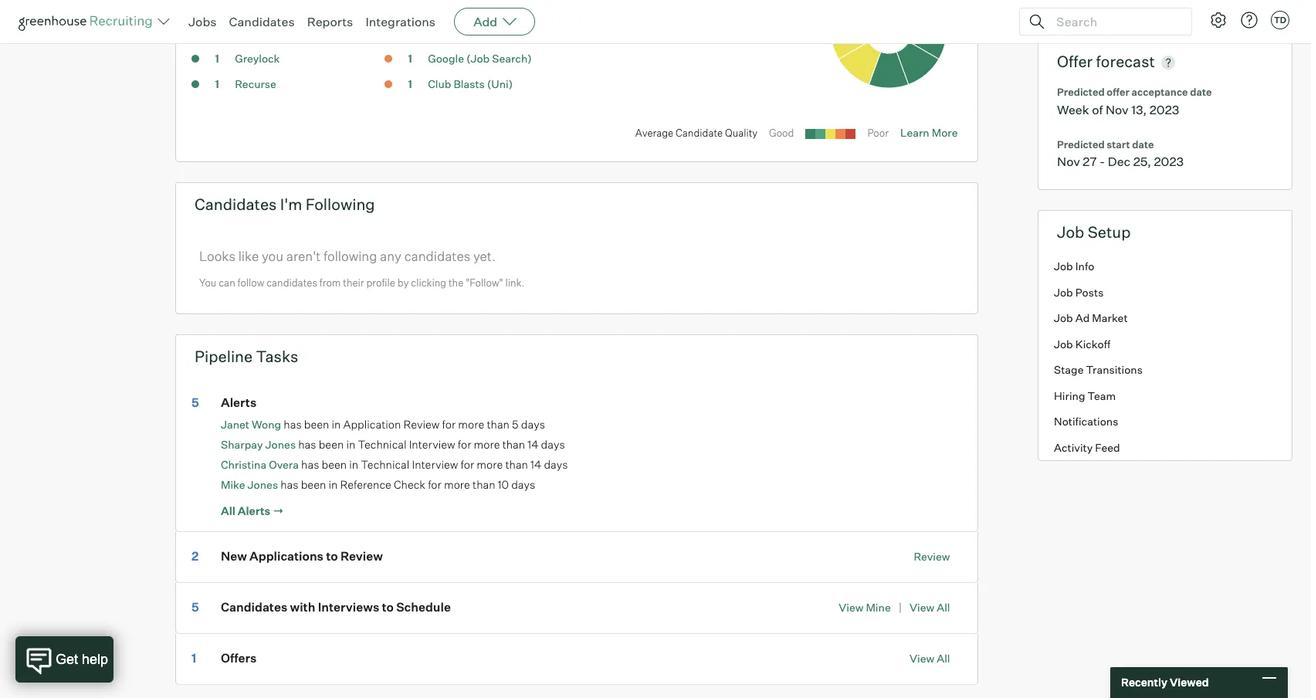 Task type: vqa. For each thing, say whether or not it's contained in the screenshot.
Periodix We leverage AI to source you with freelancers and contractors that match the job requirements.
no



Task type: describe. For each thing, give the bounding box(es) containing it.
1 vertical spatial to
[[382, 600, 394, 615]]

job for job kickoff
[[1054, 337, 1073, 350]]

social media presence
[[428, 26, 541, 40]]

5 link for alerts
[[192, 395, 219, 410]]

social media presence link
[[428, 26, 541, 40]]

stage transitions
[[1054, 363, 1143, 376]]

referral
[[280, 1, 320, 14]]

review link
[[914, 550, 950, 563]]

predicted start date nov 27 - dec 25, 2023
[[1057, 138, 1184, 169]]

recently viewed
[[1121, 676, 1209, 689]]

stage
[[1054, 363, 1084, 376]]

1 vertical spatial 14
[[531, 458, 542, 472]]

you
[[199, 276, 217, 289]]

notifications
[[1054, 415, 1119, 428]]

setup
[[1088, 223, 1131, 242]]

follow
[[238, 276, 264, 289]]

0 horizontal spatial review
[[340, 549, 383, 564]]

td button
[[1271, 11, 1290, 29]]

linkedin (prospecting)
[[428, 1, 544, 14]]

in down application
[[346, 438, 356, 452]]

(prospecting)
[[474, 1, 544, 14]]

club blasts (uni)
[[428, 77, 513, 90]]

1 vertical spatial interview
[[412, 458, 458, 472]]

0 vertical spatial all
[[221, 504, 235, 518]]

job setup
[[1057, 223, 1131, 242]]

interviews
[[318, 600, 379, 615]]

offer
[[1107, 86, 1130, 98]]

all alerts → link
[[221, 504, 284, 519]]

club
[[428, 77, 451, 90]]

job info link
[[1039, 253, 1292, 279]]

activity feed link
[[1039, 435, 1292, 460]]

0 vertical spatial technical
[[358, 438, 407, 452]]

blasts
[[454, 77, 485, 90]]

clicking
[[411, 276, 446, 289]]

you
[[262, 248, 283, 264]]

external referral link
[[235, 1, 320, 14]]

mike jones link
[[221, 478, 278, 491]]

aren't
[[286, 248, 321, 264]]

view all
[[910, 652, 950, 665]]

job for job info
[[1054, 260, 1073, 273]]

forecast
[[1096, 52, 1155, 71]]

(uni)
[[487, 77, 513, 90]]

review inside janet wong has been in application review for more than 5 days sharpay jones has been in technical interview for more than 14 days christina overa has been in technical interview for more than 14 days mike jones has been in reference check for more than 10 days
[[403, 418, 440, 431]]

jobs link
[[188, 14, 217, 29]]

following
[[324, 248, 377, 264]]

posts
[[1076, 285, 1104, 299]]

integrations
[[366, 14, 436, 29]]

mine
[[866, 601, 891, 614]]

td button
[[1268, 8, 1293, 32]]

1 link left offers
[[192, 651, 219, 666]]

internal applicant link
[[235, 26, 325, 40]]

mike
[[221, 478, 245, 491]]

view mine | view all
[[839, 600, 950, 615]]

all alerts →
[[221, 504, 284, 518]]

greenhouse recruiting image
[[19, 12, 158, 31]]

date inside predicted start date nov 27 - dec 25, 2023
[[1132, 138, 1154, 150]]

-
[[1100, 154, 1105, 169]]

nov inside predicted start date nov 27 - dec 25, 2023
[[1057, 154, 1080, 169]]

wong
[[252, 418, 281, 431]]

5 inside janet wong has been in application review for more than 5 days sharpay jones has been in technical interview for more than 14 days christina overa has been in technical interview for more than 14 days mike jones has been in reference check for more than 10 days
[[512, 418, 519, 431]]

0 vertical spatial interview
[[409, 438, 455, 452]]

1 for greylock
[[215, 52, 219, 65]]

greylock link
[[235, 52, 280, 65]]

has right wong
[[284, 418, 302, 431]]

activity
[[1054, 441, 1093, 454]]

job for job setup
[[1057, 223, 1084, 242]]

in left reference
[[329, 478, 338, 492]]

2 horizontal spatial review
[[914, 550, 950, 563]]

schedule
[[396, 600, 451, 615]]

configure image
[[1209, 11, 1228, 29]]

media
[[461, 26, 492, 40]]

candidate
[[676, 127, 723, 139]]

ad
[[1076, 311, 1090, 324]]

1 link for recurse
[[202, 77, 233, 94]]

job info
[[1054, 260, 1095, 273]]

"follow"
[[466, 276, 503, 289]]

add
[[473, 14, 497, 29]]

hiring
[[1054, 389, 1085, 402]]

date inside "predicted offer acceptance date week of nov 13, 2023"
[[1190, 86, 1212, 98]]

1 link for social media presence
[[395, 26, 426, 43]]

2 vertical spatial all
[[937, 652, 950, 665]]

internal
[[235, 26, 274, 40]]

1 link for internal applicant
[[202, 26, 233, 43]]

notifications link
[[1039, 409, 1292, 435]]

view for view all
[[910, 652, 935, 665]]

2 link
[[192, 549, 219, 564]]

25,
[[1133, 154, 1151, 169]]

offer
[[1057, 52, 1093, 71]]

candidates for candidates "link"
[[229, 14, 295, 29]]

looks
[[199, 248, 236, 264]]

been down application
[[319, 438, 344, 452]]

1 for social media presence
[[408, 26, 412, 40]]

average
[[635, 127, 674, 139]]

job for job ad market
[[1054, 311, 1073, 324]]

stage transitions link
[[1039, 357, 1292, 383]]

1 horizontal spatial candidates
[[404, 248, 470, 264]]

recently
[[1121, 676, 1168, 689]]

search)
[[492, 52, 532, 65]]

1 left linkedin
[[408, 1, 412, 14]]

janet wong has been in application review for more than 5 days sharpay jones has been in technical interview for more than 14 days christina overa has been in technical interview for more than 14 days mike jones has been in reference check for more than 10 days
[[221, 418, 568, 492]]

predicted for week
[[1057, 86, 1105, 98]]

been right wong
[[304, 418, 329, 431]]

view right |
[[910, 601, 935, 614]]

quality
[[725, 127, 758, 139]]

0 vertical spatial jones
[[265, 438, 296, 451]]

has down overa
[[281, 478, 299, 492]]

new
[[221, 549, 247, 564]]

application
[[343, 418, 401, 431]]

Search text field
[[1053, 10, 1178, 33]]

view for view mine | view all
[[839, 601, 864, 614]]

5 link for candidates with interviews to schedule
[[192, 600, 219, 615]]



Task type: locate. For each thing, give the bounding box(es) containing it.
jones down christina overa link
[[248, 478, 278, 491]]

nov inside "predicted offer acceptance date week of nov 13, 2023"
[[1106, 102, 1129, 117]]

date up 25,
[[1132, 138, 1154, 150]]

1 vertical spatial predicted
[[1057, 138, 1105, 150]]

job ad market link
[[1039, 305, 1292, 331]]

1 link left the "greylock"
[[202, 51, 233, 69]]

1 horizontal spatial nov
[[1106, 102, 1129, 117]]

0 vertical spatial view all link
[[910, 601, 950, 614]]

alerts left →
[[238, 504, 270, 518]]

1 left social
[[408, 26, 412, 40]]

0 vertical spatial alerts
[[221, 395, 257, 410]]

linkedin
[[428, 1, 472, 14]]

0 vertical spatial 2023
[[1150, 102, 1180, 117]]

5 for candidates with interviews to schedule
[[192, 600, 199, 615]]

0 vertical spatial nov
[[1106, 102, 1129, 117]]

job up stage
[[1054, 337, 1073, 350]]

view all link
[[910, 601, 950, 614], [910, 652, 950, 665]]

1 link for google (job search)
[[395, 51, 426, 69]]

1 horizontal spatial review
[[403, 418, 440, 431]]

dec
[[1108, 154, 1131, 169]]

job kickoff
[[1054, 337, 1111, 350]]

1 vertical spatial alerts
[[238, 504, 270, 518]]

for
[[442, 418, 456, 431], [458, 438, 471, 452], [461, 458, 474, 472], [428, 478, 442, 492]]

candidates link
[[229, 14, 295, 29]]

job for job posts
[[1054, 285, 1073, 299]]

0 vertical spatial 5 link
[[192, 395, 219, 410]]

predicted for 27
[[1057, 138, 1105, 150]]

internal applicant
[[235, 26, 325, 40]]

1 horizontal spatial to
[[382, 600, 394, 615]]

predicted up the 27 on the right of page
[[1057, 138, 1105, 150]]

overa
[[269, 458, 299, 471]]

2 predicted from the top
[[1057, 138, 1105, 150]]

by
[[398, 276, 409, 289]]

view all link down view mine | view all
[[910, 652, 950, 665]]

1 link left the recurse
[[202, 77, 233, 94]]

google (job search)
[[428, 52, 532, 65]]

in
[[332, 418, 341, 431], [346, 438, 356, 452], [349, 458, 358, 472], [329, 478, 338, 492]]

0 vertical spatial date
[[1190, 86, 1212, 98]]

more
[[932, 126, 958, 139]]

candidates i'm following
[[195, 195, 375, 214]]

view
[[839, 601, 864, 614], [910, 601, 935, 614], [910, 652, 935, 665]]

1 vertical spatial technical
[[361, 458, 410, 472]]

5 link down 2 link at left bottom
[[192, 600, 219, 615]]

has
[[284, 418, 302, 431], [298, 438, 316, 452], [301, 458, 319, 472], [281, 478, 299, 492]]

0 vertical spatial 5
[[192, 395, 199, 410]]

job up job info
[[1057, 223, 1084, 242]]

pipeline
[[195, 347, 253, 366]]

job left 'posts' at the right top
[[1054, 285, 1073, 299]]

candidates with interviews to schedule
[[221, 600, 451, 615]]

transitions
[[1086, 363, 1143, 376]]

tasks
[[256, 347, 298, 366]]

2023 for week of nov 13, 2023
[[1150, 102, 1180, 117]]

td
[[1274, 15, 1287, 25]]

1 vertical spatial nov
[[1057, 154, 1080, 169]]

1 vertical spatial date
[[1132, 138, 1154, 150]]

job left info
[[1054, 260, 1073, 273]]

0 horizontal spatial date
[[1132, 138, 1154, 150]]

1 left offers
[[192, 651, 196, 666]]

2023 right 25,
[[1154, 154, 1184, 169]]

their
[[343, 276, 364, 289]]

1 left google
[[408, 52, 412, 65]]

hiring team link
[[1039, 383, 1292, 409]]

candidates down aren't
[[267, 276, 317, 289]]

pipeline tasks
[[195, 347, 298, 366]]

1 vertical spatial 2023
[[1154, 154, 1184, 169]]

alerts up "janet"
[[221, 395, 257, 410]]

1 link left club
[[395, 77, 426, 94]]

1 vertical spatial all
[[937, 601, 950, 614]]

review up interviews
[[340, 549, 383, 564]]

2023 for nov 27 - dec 25, 2023
[[1154, 154, 1184, 169]]

0 vertical spatial 14
[[528, 438, 539, 452]]

2 5 link from the top
[[192, 600, 219, 615]]

2 view all link from the top
[[910, 652, 950, 665]]

sharpay jones link
[[221, 438, 296, 451]]

1
[[408, 1, 412, 14], [215, 26, 219, 40], [408, 26, 412, 40], [215, 52, 219, 65], [408, 52, 412, 65], [215, 77, 219, 90], [408, 77, 412, 90], [192, 651, 196, 666]]

google
[[428, 52, 464, 65]]

10
[[498, 478, 509, 492]]

in up reference
[[349, 458, 358, 472]]

from
[[320, 276, 341, 289]]

job posts
[[1054, 285, 1104, 299]]

1 view all link from the top
[[910, 601, 950, 614]]

1 vertical spatial candidates
[[267, 276, 317, 289]]

more
[[458, 418, 484, 431], [474, 438, 500, 452], [477, 458, 503, 472], [444, 478, 470, 492]]

1 5 link from the top
[[192, 395, 219, 410]]

1 vertical spatial view all link
[[910, 652, 950, 665]]

activity feed
[[1054, 441, 1120, 454]]

2 vertical spatial candidates
[[221, 600, 287, 615]]

reports
[[307, 14, 353, 29]]

job posts link
[[1039, 279, 1292, 305]]

0 horizontal spatial to
[[326, 549, 338, 564]]

week
[[1057, 102, 1089, 117]]

has right overa
[[301, 458, 319, 472]]

google (job search) link
[[428, 52, 532, 65]]

presence
[[495, 26, 541, 40]]

13,
[[1131, 102, 1147, 117]]

0 vertical spatial predicted
[[1057, 86, 1105, 98]]

1 down jobs
[[215, 52, 219, 65]]

viewed
[[1170, 676, 1209, 689]]

job inside 'job posts' link
[[1054, 285, 1073, 299]]

1 vertical spatial candidates
[[195, 195, 277, 214]]

of
[[1092, 102, 1103, 117]]

job left ad
[[1054, 311, 1073, 324]]

1 for internal applicant
[[215, 26, 219, 40]]

job
[[1057, 223, 1084, 242], [1054, 260, 1073, 273], [1054, 285, 1073, 299], [1054, 311, 1073, 324], [1054, 337, 1073, 350]]

social
[[428, 26, 459, 40]]

technical up reference
[[361, 458, 410, 472]]

job inside job kickoff link
[[1054, 337, 1073, 350]]

yet.
[[473, 248, 496, 264]]

to right applications
[[326, 549, 338, 564]]

with
[[290, 600, 315, 615]]

1 link left linkedin
[[395, 0, 426, 18]]

to left schedule
[[382, 600, 394, 615]]

poor
[[868, 127, 889, 139]]

all down view mine | view all
[[937, 652, 950, 665]]

review up view mine | view all
[[914, 550, 950, 563]]

predicted inside predicted start date nov 27 - dec 25, 2023
[[1057, 138, 1105, 150]]

linkedin (prospecting) link
[[428, 1, 544, 14]]

1 for club blasts (uni)
[[408, 77, 412, 90]]

5 link
[[192, 395, 219, 410], [192, 600, 219, 615]]

technical down application
[[358, 438, 407, 452]]

applications
[[250, 549, 324, 564]]

following
[[306, 195, 375, 214]]

club blasts (uni) link
[[428, 77, 513, 90]]

offers
[[221, 651, 257, 666]]

→
[[273, 504, 284, 518]]

janet
[[221, 418, 249, 431]]

2023 inside "predicted offer acceptance date week of nov 13, 2023"
[[1150, 102, 1180, 117]]

1 horizontal spatial date
[[1190, 86, 1212, 98]]

info
[[1076, 260, 1095, 273]]

2 vertical spatial 5
[[192, 600, 199, 615]]

all down mike
[[221, 504, 235, 518]]

1 link for greylock
[[202, 51, 233, 69]]

1 vertical spatial 5 link
[[192, 600, 219, 615]]

5 link down pipeline at left
[[192, 395, 219, 410]]

job kickoff link
[[1039, 331, 1292, 357]]

predicted offer acceptance date week of nov 13, 2023
[[1057, 86, 1212, 117]]

5 for alerts
[[192, 395, 199, 410]]

nov left the 27 on the right of page
[[1057, 154, 1080, 169]]

can
[[219, 276, 235, 289]]

offer forecast
[[1057, 52, 1155, 71]]

|
[[899, 600, 902, 615]]

christina overa link
[[221, 458, 299, 471]]

(job
[[466, 52, 490, 65]]

sharpay
[[221, 438, 263, 451]]

job inside job ad market link
[[1054, 311, 1073, 324]]

0 horizontal spatial nov
[[1057, 154, 1080, 169]]

external
[[235, 1, 277, 14]]

janet wong link
[[221, 418, 281, 431]]

kickoff
[[1076, 337, 1111, 350]]

2023 inside predicted start date nov 27 - dec 25, 2023
[[1154, 154, 1184, 169]]

1 left the recurse
[[215, 77, 219, 90]]

2
[[192, 549, 199, 564]]

0 vertical spatial candidates
[[229, 14, 295, 29]]

been left reference
[[301, 478, 326, 492]]

candidates up 'clicking'
[[404, 248, 470, 264]]

predicted inside "predicted offer acceptance date week of nov 13, 2023"
[[1057, 86, 1105, 98]]

reports link
[[307, 14, 353, 29]]

1 link left google
[[395, 51, 426, 69]]

2023 down acceptance
[[1150, 102, 1180, 117]]

all
[[221, 504, 235, 518], [937, 601, 950, 614], [937, 652, 950, 665]]

nov down offer
[[1106, 102, 1129, 117]]

all inside view mine | view all
[[937, 601, 950, 614]]

1 predicted from the top
[[1057, 86, 1105, 98]]

candidates for candidates with interviews to schedule
[[221, 600, 287, 615]]

predicted up week
[[1057, 86, 1105, 98]]

1 vertical spatial jones
[[248, 478, 278, 491]]

0 vertical spatial candidates
[[404, 248, 470, 264]]

1 link for club blasts (uni)
[[395, 77, 426, 94]]

1 for recurse
[[215, 77, 219, 90]]

jones up overa
[[265, 438, 296, 451]]

start
[[1107, 138, 1130, 150]]

team
[[1088, 389, 1116, 402]]

job ad market
[[1054, 311, 1128, 324]]

1 vertical spatial 5
[[512, 418, 519, 431]]

1 for google (job search)
[[408, 52, 412, 65]]

1 left club
[[408, 77, 412, 90]]

0 vertical spatial to
[[326, 549, 338, 564]]

view left mine
[[839, 601, 864, 614]]

view all link right |
[[910, 601, 950, 614]]

been up reference
[[322, 458, 347, 472]]

0 horizontal spatial candidates
[[267, 276, 317, 289]]

jobs
[[188, 14, 217, 29]]

i'm
[[280, 195, 302, 214]]

all right |
[[937, 601, 950, 614]]

1 link left internal
[[202, 26, 233, 43]]

candidates for candidates i'm following
[[195, 195, 277, 214]]

has up overa
[[298, 438, 316, 452]]

in left application
[[332, 418, 341, 431]]

add button
[[454, 8, 535, 36]]

view down view mine | view all
[[910, 652, 935, 665]]

1 left internal
[[215, 26, 219, 40]]

candidates
[[229, 14, 295, 29], [195, 195, 277, 214], [221, 600, 287, 615]]

candidates
[[404, 248, 470, 264], [267, 276, 317, 289]]

1 link left social
[[395, 26, 426, 43]]

review right application
[[403, 418, 440, 431]]

applicant
[[276, 26, 325, 40]]

date right acceptance
[[1190, 86, 1212, 98]]

recurse
[[235, 77, 276, 90]]



